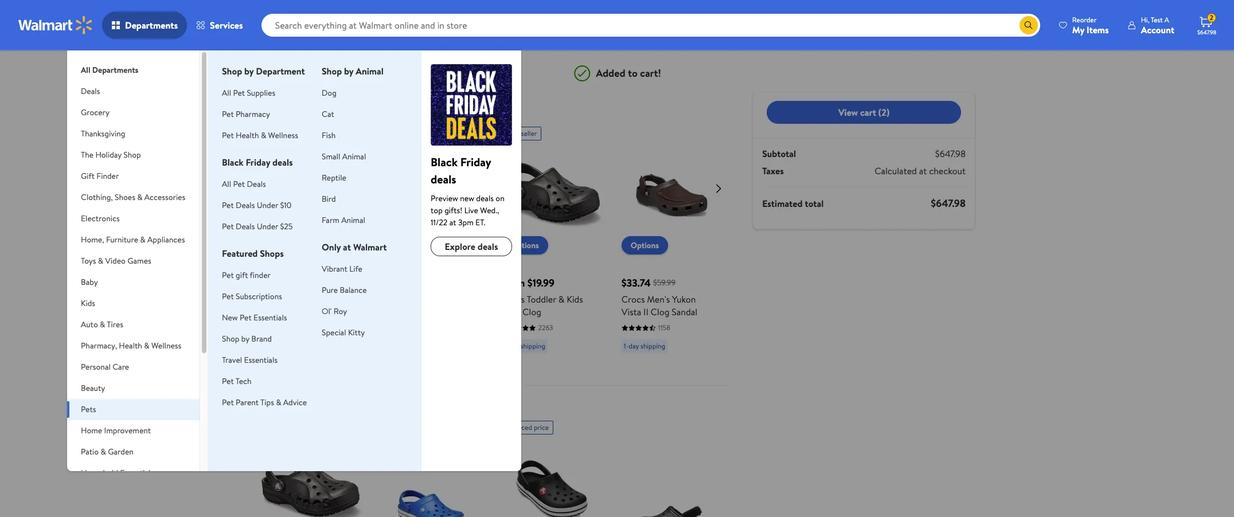 Task type: locate. For each thing, give the bounding box(es) containing it.
0 vertical spatial animal
[[356, 65, 384, 77]]

0 vertical spatial also
[[316, 100, 335, 116]]

2 options from the left
[[391, 240, 419, 251]]

also
[[316, 100, 335, 116], [316, 394, 335, 410]]

product group containing $33.74
[[622, 122, 722, 381]]

under left $25
[[257, 221, 278, 232]]

reptile link
[[322, 172, 347, 184]]

$19.99 up crocband
[[408, 276, 435, 290]]

1 horizontal spatial 4-
[[382, 318, 391, 331]]

deals up pet deals under $10
[[247, 178, 266, 190]]

shipping down 1158
[[641, 341, 666, 351]]

by for brand
[[241, 333, 250, 345]]

glitter
[[291, 306, 317, 318]]

0 horizontal spatial sizes
[[262, 318, 281, 331]]

4- for crocs
[[283, 318, 292, 331]]

1 horizontal spatial sizes
[[446, 306, 465, 318]]

deals up wed.,
[[476, 193, 494, 204]]

at for checkout
[[920, 165, 927, 177]]

1 horizontal spatial at
[[450, 217, 456, 228]]

1-day shipping down 2263
[[504, 341, 545, 351]]

parent
[[236, 397, 259, 409]]

pet parent tips & advice link
[[222, 397, 307, 409]]

$647.98 up 'checkout'
[[936, 147, 966, 160]]

pet gift finder link
[[222, 270, 271, 281]]

essentials down patio & garden dropdown button
[[120, 468, 154, 479]]

pharmacy,
[[81, 340, 117, 352]]

1- up considered
[[384, 354, 389, 364]]

wellness for pharmacy, health & wellness
[[151, 340, 181, 352]]

seller
[[281, 129, 297, 138], [521, 129, 537, 138], [401, 423, 417, 432]]

$647.98 down 2
[[1198, 28, 1217, 36]]

shipping down 2263
[[521, 341, 545, 351]]

shipping down 3094
[[401, 354, 425, 364]]

shipping right travel essentials link
[[281, 354, 305, 364]]

preview
[[431, 193, 458, 204]]

2 $19.99 from the left
[[528, 276, 555, 290]]

0 horizontal spatial 6
[[292, 318, 297, 331]]

0 horizontal spatial reduced price
[[386, 129, 429, 138]]

6 right kitty
[[391, 318, 396, 331]]

roy
[[334, 306, 347, 317]]

1 vertical spatial reduced price
[[506, 423, 549, 432]]

pet tech
[[222, 376, 252, 387]]

2 horizontal spatial seller
[[521, 129, 537, 138]]

from up baya
[[502, 276, 525, 290]]

pet left parent
[[222, 397, 234, 409]]

health down the pet pharmacy
[[236, 130, 259, 141]]

2 also from the top
[[316, 394, 335, 410]]

toddler left ol'
[[287, 293, 316, 306]]

1 vertical spatial $647.98
[[936, 147, 966, 160]]

sizes
[[446, 306, 465, 318], [262, 318, 281, 331]]

0 horizontal spatial crocs toddler & kids baya clog image
[[262, 439, 362, 518]]

0 horizontal spatial wellness
[[151, 340, 181, 352]]

0 horizontal spatial best seller
[[266, 129, 297, 138]]

1-day shipping down 3094
[[384, 354, 425, 364]]

$647.98
[[1198, 28, 1217, 36], [936, 147, 966, 160], [931, 196, 966, 211]]

at
[[920, 165, 927, 177], [450, 217, 456, 228], [343, 241, 351, 254]]

2 vertical spatial $647.98
[[931, 196, 966, 211]]

animal for farm animal
[[342, 215, 365, 226]]

black for black friday deals preview new deals on top gifts! live wed., 11/22 at 3pm et.
[[431, 154, 458, 170]]

1 vertical spatial animal
[[342, 151, 366, 162]]

6 inside $24.99 crocs toddler & kids classic glitter clog, sizes 4-6
[[292, 318, 297, 331]]

3 options link from the left
[[502, 236, 548, 255]]

1 customers from the top
[[259, 100, 313, 116]]

hi,
[[1142, 15, 1150, 24]]

toys
[[81, 255, 96, 267]]

from $19.99 crocs toddler & kids baya clog
[[502, 276, 583, 318]]

pet down all pet deals
[[222, 200, 234, 211]]

all up pet deals under $10
[[222, 178, 231, 190]]

0 horizontal spatial at
[[343, 241, 351, 254]]

1 $19.99 from the left
[[408, 276, 435, 290]]

shop for shop by department
[[222, 65, 242, 77]]

2 vertical spatial essentials
[[120, 468, 154, 479]]

under left the $10
[[257, 200, 278, 211]]

by for department
[[244, 65, 254, 77]]

1-
[[504, 341, 509, 351], [624, 341, 629, 351], [264, 354, 269, 364], [384, 354, 389, 364]]

2 clog from the left
[[651, 306, 670, 318]]

deals down et.
[[478, 240, 498, 253]]

these
[[377, 100, 404, 116]]

bird link
[[322, 193, 336, 205]]

1 horizontal spatial reduced price
[[506, 423, 549, 432]]

at down the 'gifts!' on the left top of page
[[450, 217, 456, 228]]

sizes inside $24.99 crocs toddler & kids classic glitter clog, sizes 4-6
[[262, 318, 281, 331]]

0 vertical spatial health
[[236, 130, 259, 141]]

patio & garden
[[81, 446, 134, 458]]

2 under from the top
[[257, 221, 278, 232]]

toddler inside from $19.99 crocs toddler & kids baya clog
[[527, 293, 557, 306]]

1-day shipping down brand
[[264, 354, 305, 364]]

options link for $24.99 crocs toddler & kids classic glitter clog, sizes 4-6
[[262, 236, 308, 255]]

1 6 from the left
[[292, 318, 297, 331]]

explore
[[445, 240, 476, 253]]

at left 'checkout'
[[920, 165, 927, 177]]

& inside $24.99 crocs toddler & kids classic glitter clog, sizes 4-6
[[319, 293, 325, 306]]

crocs men's yukon vista ii clog sandal image
[[622, 145, 722, 246]]

animal right 'small' on the left top of page
[[342, 151, 366, 162]]

vibrant
[[322, 263, 348, 275]]

pets button
[[67, 399, 200, 421]]

0 horizontal spatial clog
[[523, 306, 542, 318]]

0 horizontal spatial from
[[382, 276, 405, 290]]

1 horizontal spatial price
[[534, 423, 549, 432]]

reduced price
[[386, 129, 429, 138], [506, 423, 549, 432]]

shop up the all pet supplies link
[[222, 65, 242, 77]]

1 also from the top
[[316, 100, 335, 116]]

2 toddler from the left
[[407, 293, 436, 306]]

0 vertical spatial departments
[[125, 19, 178, 32]]

$19.99 inside from $19.99 crocs toddler & kids crocband clog, sizes 4-6 3094
[[408, 276, 435, 290]]

options for from $19.99 crocs toddler & kids crocband clog, sizes 4-6 3094
[[391, 240, 419, 251]]

gifts!
[[445, 205, 463, 216]]

toddler up 3094
[[407, 293, 436, 306]]

2 4- from the left
[[382, 318, 391, 331]]

1 horizontal spatial 6
[[391, 318, 396, 331]]

gift finder
[[81, 170, 119, 182]]

1- for from $19.99 crocs toddler & kids crocband clog, sizes 4-6 3094
[[384, 354, 389, 364]]

1 vertical spatial under
[[257, 221, 278, 232]]

customers down supplies
[[259, 100, 313, 116]]

1 horizontal spatial toddler
[[407, 293, 436, 306]]

health down auto & tires dropdown button
[[119, 340, 142, 352]]

1 under from the top
[[257, 200, 278, 211]]

sizes up brand
[[262, 318, 281, 331]]

0 vertical spatial price
[[414, 129, 429, 138]]

travel essentials link
[[222, 355, 278, 366]]

by up the customers also bought these products
[[344, 65, 354, 77]]

crocs toddler & kids classic glitter clog, sizes 4-6 image
[[262, 145, 362, 246]]

vibrant life link
[[322, 263, 362, 275]]

from inside from $19.99 crocs toddler & kids crocband clog, sizes 4-6 3094
[[382, 276, 405, 290]]

sizes inside from $19.99 crocs toddler & kids crocband clog, sizes 4-6 3094
[[446, 306, 465, 318]]

reorder my items
[[1073, 15, 1109, 36]]

improvement
[[104, 425, 151, 437]]

essentials up brand
[[254, 312, 287, 324]]

1 horizontal spatial from
[[502, 276, 525, 290]]

pet for pet parent tips & advice
[[222, 397, 234, 409]]

1 horizontal spatial black
[[431, 154, 458, 170]]

pet left tech
[[222, 376, 234, 387]]

$19.99 up 2263
[[528, 276, 555, 290]]

products
[[407, 100, 451, 116]]

1 clog from the left
[[523, 306, 542, 318]]

0 horizontal spatial $19.99
[[408, 276, 435, 290]]

ii
[[644, 306, 649, 318]]

1 vertical spatial wellness
[[151, 340, 181, 352]]

0 vertical spatial at
[[920, 165, 927, 177]]

1 vertical spatial crocs toddler & kids crocband clog, sizes 4-6 image
[[502, 439, 602, 518]]

product group containing reduced price
[[502, 416, 602, 518]]

1- down brand
[[264, 354, 269, 364]]

wellness inside dropdown button
[[151, 340, 181, 352]]

4 crocs from the left
[[622, 293, 645, 306]]

0 vertical spatial reduced
[[386, 129, 412, 138]]

customers for customers also bought these products
[[259, 100, 313, 116]]

best seller for $24.99
[[266, 129, 297, 138]]

all departments
[[81, 64, 139, 76]]

0 horizontal spatial clog,
[[319, 306, 340, 318]]

customers also bought these products
[[259, 100, 451, 116]]

explore deals
[[445, 240, 498, 253]]

clog inside from $19.99 crocs toddler & kids baya clog
[[523, 306, 542, 318]]

pet for pet pharmacy
[[222, 108, 234, 120]]

from for from $19.99 crocs toddler & kids crocband clog, sizes 4-6 3094
[[382, 276, 405, 290]]

sizes right crocband
[[446, 306, 465, 318]]

departments up 'all departments' link
[[125, 19, 178, 32]]

clog, inside $24.99 crocs toddler & kids classic glitter clog, sizes 4-6
[[319, 306, 340, 318]]

crocs unisex crocband clog sandal image
[[382, 439, 482, 518]]

crocs inside from $19.99 crocs toddler & kids baya clog
[[502, 293, 525, 306]]

wellness down pharmacy at the top left of the page
[[268, 130, 298, 141]]

1 toddler from the left
[[287, 293, 316, 306]]

2 vertical spatial animal
[[342, 215, 365, 226]]

kids inside from $19.99 crocs toddler & kids crocband clog, sizes 4-6 3094
[[447, 293, 463, 306]]

2 customers from the top
[[259, 394, 313, 410]]

reduced price inside product group
[[506, 423, 549, 432]]

2 6 from the left
[[391, 318, 396, 331]]

home, furniture & appliances button
[[67, 229, 200, 251]]

0 horizontal spatial toddler
[[287, 293, 316, 306]]

services
[[210, 19, 243, 32]]

deals up grocery
[[81, 85, 100, 97]]

crocs for $33.74 $59.99 crocs men's yukon vista ii clog sandal
[[622, 293, 645, 306]]

essentials
[[254, 312, 287, 324], [244, 355, 278, 366], [120, 468, 154, 479]]

pet left the gift
[[222, 270, 234, 281]]

crocs toddler & kids baya clog image
[[502, 145, 602, 246], [262, 439, 362, 518]]

animal right farm
[[342, 215, 365, 226]]

kids
[[327, 293, 343, 306], [447, 293, 463, 306], [567, 293, 583, 306], [81, 298, 95, 309]]

1 clog, from the left
[[319, 306, 340, 318]]

product group containing $24.99
[[262, 122, 362, 381]]

pet down pet pharmacy link
[[222, 130, 234, 141]]

1 vertical spatial all
[[222, 87, 231, 99]]

deals inside dropdown button
[[81, 85, 100, 97]]

wellness down auto & tires dropdown button
[[151, 340, 181, 352]]

3 crocs from the left
[[502, 293, 525, 306]]

crocs for from $19.99 crocs toddler & kids baya clog
[[502, 293, 525, 306]]

1 vertical spatial also
[[316, 394, 335, 410]]

toddler inside $24.99 crocs toddler & kids classic glitter clog, sizes 4-6
[[287, 293, 316, 306]]

1- down vista
[[624, 341, 629, 351]]

0 horizontal spatial crocs toddler & kids crocband clog, sizes 4-6 image
[[382, 145, 482, 246]]

4- inside $24.99 crocs toddler & kids classic glitter clog, sizes 4-6
[[283, 318, 292, 331]]

1 options link from the left
[[262, 236, 308, 255]]

friday inside black friday deals preview new deals on top gifts! live wed., 11/22 at 3pm et.
[[461, 154, 491, 170]]

$19.99 inside from $19.99 crocs toddler & kids baya clog
[[528, 276, 555, 290]]

by left brand
[[241, 333, 250, 345]]

shop up "dog" link
[[322, 65, 342, 77]]

health inside dropdown button
[[119, 340, 142, 352]]

1 vertical spatial at
[[450, 217, 456, 228]]

1 options from the left
[[271, 240, 299, 251]]

clog, up 3094
[[423, 306, 444, 318]]

crocs
[[262, 293, 285, 306], [382, 293, 405, 306], [502, 293, 525, 306], [622, 293, 645, 306]]

also for bought
[[316, 100, 335, 116]]

$647.98 for estimated total
[[931, 196, 966, 211]]

0 vertical spatial under
[[257, 200, 278, 211]]

0 vertical spatial customers
[[259, 100, 313, 116]]

1 from from the left
[[382, 276, 405, 290]]

2 from from the left
[[502, 276, 525, 290]]

department
[[256, 65, 305, 77]]

4- inside from $19.99 crocs toddler & kids crocband clog, sizes 4-6 3094
[[382, 318, 391, 331]]

customers right parent
[[259, 394, 313, 410]]

all up pet pharmacy link
[[222, 87, 231, 99]]

1 vertical spatial health
[[119, 340, 142, 352]]

0 horizontal spatial best
[[266, 129, 279, 138]]

essentials down brand
[[244, 355, 278, 366]]

by up the all pet supplies link
[[244, 65, 254, 77]]

grocery button
[[67, 102, 200, 123]]

2 horizontal spatial toddler
[[527, 293, 557, 306]]

Search search field
[[261, 14, 1041, 37]]

clog, inside from $19.99 crocs toddler & kids crocband clog, sizes 4-6 3094
[[423, 306, 444, 318]]

yukon
[[672, 293, 696, 306]]

0 horizontal spatial 4-
[[283, 318, 292, 331]]

vibrant life
[[322, 263, 362, 275]]

a
[[1165, 15, 1170, 24]]

$647.98 down 'checkout'
[[931, 196, 966, 211]]

best
[[266, 129, 279, 138], [506, 129, 520, 138], [386, 423, 400, 432]]

friday for black friday deals
[[246, 156, 270, 169]]

2 horizontal spatial at
[[920, 165, 927, 177]]

to
[[628, 66, 638, 80]]

all pet supplies link
[[222, 87, 275, 99]]

4- for $19.99
[[382, 318, 391, 331]]

essentials inside dropdown button
[[120, 468, 154, 479]]

2 crocs from the left
[[382, 293, 405, 306]]

price inside product group
[[534, 423, 549, 432]]

toddler for from $19.99 crocs toddler & kids baya clog
[[527, 293, 557, 306]]

clothing, shoes & accessories
[[81, 192, 185, 203]]

toddler
[[287, 293, 316, 306], [407, 293, 436, 306], [527, 293, 557, 306]]

1 horizontal spatial clog
[[651, 306, 670, 318]]

options right explore deals
[[511, 240, 539, 251]]

personal care button
[[67, 357, 200, 378]]

1 horizontal spatial clog,
[[423, 306, 444, 318]]

product group containing best seller
[[382, 416, 482, 518]]

2 clog, from the left
[[423, 306, 444, 318]]

household essentials button
[[67, 463, 200, 484]]

1-day shipping
[[504, 341, 545, 351], [624, 341, 666, 351], [264, 354, 305, 364], [384, 354, 425, 364]]

0 horizontal spatial friday
[[246, 156, 270, 169]]

deals down pet deals under $10
[[236, 221, 255, 232]]

shops
[[260, 247, 284, 260]]

day down crocband
[[389, 354, 399, 364]]

(2)
[[879, 106, 890, 119]]

1 horizontal spatial seller
[[401, 423, 417, 432]]

0 vertical spatial wellness
[[268, 130, 298, 141]]

3094
[[418, 336, 434, 345]]

1 horizontal spatial wellness
[[268, 130, 298, 141]]

1 horizontal spatial reduced
[[506, 423, 532, 432]]

estimated
[[763, 197, 803, 210]]

3 toddler from the left
[[527, 293, 557, 306]]

furniture
[[106, 234, 138, 246]]

deals
[[273, 156, 293, 169], [431, 172, 456, 187], [476, 193, 494, 204], [478, 240, 498, 253]]

pet up featured
[[222, 221, 234, 232]]

animal up bought
[[356, 65, 384, 77]]

clog right ii
[[651, 306, 670, 318]]

6 right classic
[[292, 318, 297, 331]]

1 vertical spatial departments
[[92, 64, 139, 76]]

departments
[[125, 19, 178, 32], [92, 64, 139, 76]]

special
[[322, 327, 346, 339]]

options right walmart on the left top of the page
[[391, 240, 419, 251]]

pet health & wellness link
[[222, 130, 298, 141]]

departments up deals dropdown button
[[92, 64, 139, 76]]

pet left pharmacy at the top left of the page
[[222, 108, 234, 120]]

2 horizontal spatial best
[[506, 129, 520, 138]]

home
[[81, 425, 102, 437]]

crocs inside $33.74 $59.99 crocs men's yukon vista ii clog sandal
[[622, 293, 645, 306]]

black friday deals preview new deals on top gifts! live wed., 11/22 at 3pm et.
[[431, 154, 505, 228]]

the
[[81, 149, 94, 161]]

1 vertical spatial crocs toddler & kids baya clog image
[[262, 439, 362, 518]]

departments inside dropdown button
[[125, 19, 178, 32]]

health for pharmacy,
[[119, 340, 142, 352]]

options link for from $19.99 crocs toddler & kids baya clog
[[502, 236, 548, 255]]

1- down baya
[[504, 341, 509, 351]]

day for from $19.99 crocs toddler & kids crocband clog, sizes 4-6 3094
[[389, 354, 399, 364]]

black up the preview
[[431, 154, 458, 170]]

options link
[[262, 236, 308, 255], [382, 236, 428, 255], [502, 236, 548, 255], [622, 236, 668, 255]]

at for walmart
[[343, 241, 351, 254]]

advice
[[283, 397, 307, 409]]

friday up all pet deals link
[[246, 156, 270, 169]]

kids inside dropdown button
[[81, 298, 95, 309]]

1-day shipping for from $19.99 crocs toddler & kids crocband clog, sizes 4-6 3094
[[384, 354, 425, 364]]

black for black friday deals
[[222, 156, 244, 169]]

pet up pet deals under $10
[[233, 178, 245, 190]]

shop down new
[[222, 333, 240, 345]]

1 vertical spatial price
[[534, 423, 549, 432]]

& inside from $19.99 crocs toddler & kids baya clog
[[559, 293, 565, 306]]

pet subscriptions
[[222, 291, 282, 302]]

tips
[[261, 397, 274, 409]]

by for animal
[[344, 65, 354, 77]]

4 options from the left
[[631, 240, 659, 251]]

1 horizontal spatial $19.99
[[528, 276, 555, 290]]

0 horizontal spatial seller
[[281, 129, 297, 138]]

1 vertical spatial essentials
[[244, 355, 278, 366]]

deals down pet health & wellness link
[[273, 156, 293, 169]]

options down $25
[[271, 240, 299, 251]]

3 options from the left
[[511, 240, 539, 251]]

health for pet
[[236, 130, 259, 141]]

all up grocery
[[81, 64, 90, 76]]

black inside black friday deals preview new deals on top gifts! live wed., 11/22 at 3pm et.
[[431, 154, 458, 170]]

1- for $24.99 crocs toddler & kids classic glitter clog, sizes 4-6
[[264, 354, 269, 364]]

day
[[509, 341, 519, 351], [629, 341, 639, 351], [269, 354, 279, 364], [389, 354, 399, 364]]

taxes
[[763, 165, 784, 177]]

toddler inside from $19.99 crocs toddler & kids crocband clog, sizes 4-6 3094
[[407, 293, 436, 306]]

from inside from $19.99 crocs toddler & kids baya clog
[[502, 276, 525, 290]]

pet up new
[[222, 291, 234, 302]]

pet for pet subscriptions
[[222, 291, 234, 302]]

0 horizontal spatial black
[[222, 156, 244, 169]]

1 crocs from the left
[[262, 293, 285, 306]]

at right only
[[343, 241, 351, 254]]

toddler up 2263
[[527, 293, 557, 306]]

0 vertical spatial crocs toddler & kids baya clog image
[[502, 145, 602, 246]]

1 horizontal spatial friday
[[461, 154, 491, 170]]

friday up new
[[461, 154, 491, 170]]

options up $33.74
[[631, 240, 659, 251]]

2 vertical spatial at
[[343, 241, 351, 254]]

travel essentials
[[222, 355, 278, 366]]

0 vertical spatial all
[[81, 64, 90, 76]]

2 horizontal spatial best seller
[[506, 129, 537, 138]]

best seller
[[266, 129, 297, 138], [506, 129, 537, 138], [386, 423, 417, 432]]

crocs toddler & kids crocband clog, sizes 4-6 image
[[382, 145, 482, 246], [502, 439, 602, 518]]

product group
[[262, 122, 362, 381], [382, 122, 482, 381], [502, 122, 602, 381], [622, 122, 722, 381], [382, 416, 482, 518], [502, 416, 602, 518]]

0 horizontal spatial price
[[414, 129, 429, 138]]

also down "dog" link
[[316, 100, 335, 116]]

1 horizontal spatial health
[[236, 130, 259, 141]]

6 inside from $19.99 crocs toddler & kids crocband clog, sizes 4-6 3094
[[391, 318, 396, 331]]

checkout
[[930, 165, 966, 177]]

day down brand
[[269, 354, 279, 364]]

shipping for $24.99 crocs toddler & kids classic glitter clog, sizes 4-6
[[281, 354, 305, 364]]

crocs inside from $19.99 crocs toddler & kids crocband clog, sizes 4-6 3094
[[382, 293, 405, 306]]

wellness for pet health & wellness
[[268, 130, 298, 141]]

1 vertical spatial customers
[[259, 394, 313, 410]]

next slide for customers also bought these products list image
[[707, 177, 730, 200]]

options for $24.99 crocs toddler & kids classic glitter clog, sizes 4-6
[[271, 240, 299, 251]]

shop down thanksgiving dropdown button
[[124, 149, 141, 161]]

2 vertical spatial all
[[222, 178, 231, 190]]

shop for shop by brand
[[222, 333, 240, 345]]

2 options link from the left
[[382, 236, 428, 255]]

0 horizontal spatial health
[[119, 340, 142, 352]]

gift
[[81, 170, 95, 182]]

black up all pet deals
[[222, 156, 244, 169]]

thanksgiving
[[81, 128, 125, 139]]

hi, test a account
[[1142, 15, 1175, 36]]

under for $25
[[257, 221, 278, 232]]

1 horizontal spatial crocs toddler & kids baya clog image
[[502, 145, 602, 246]]

$19.99 for from $19.99 crocs toddler & kids crocband clog, sizes 4-6 3094
[[408, 276, 435, 290]]

from up crocband
[[382, 276, 405, 290]]

1 4- from the left
[[283, 318, 292, 331]]

also right advice
[[316, 394, 335, 410]]

clog, up special
[[319, 306, 340, 318]]

the holiday shop
[[81, 149, 141, 161]]

farm
[[322, 215, 340, 226]]

clog up 2263
[[523, 306, 542, 318]]

kids button
[[67, 293, 200, 314]]

clog inside $33.74 $59.99 crocs men's yukon vista ii clog sandal
[[651, 306, 670, 318]]

day down baya
[[509, 341, 519, 351]]



Task type: describe. For each thing, give the bounding box(es) containing it.
best for $24.99
[[266, 129, 279, 138]]

essentials for household essentials
[[120, 468, 154, 479]]

pharmacy
[[236, 108, 270, 120]]

pet for pet deals under $25
[[222, 221, 234, 232]]

best for from
[[506, 129, 520, 138]]

0 horizontal spatial reduced
[[386, 129, 412, 138]]

top
[[431, 205, 443, 216]]

finder
[[97, 170, 119, 182]]

ol'
[[322, 306, 332, 317]]

special kitty
[[322, 327, 365, 339]]

electronics
[[81, 213, 120, 224]]

shop by brand link
[[222, 333, 272, 345]]

pet left supplies
[[233, 87, 245, 99]]

explore deals link
[[431, 237, 512, 256]]

deals down all pet deals link
[[236, 200, 255, 211]]

6 for $19.99
[[391, 318, 396, 331]]

toys & video games button
[[67, 251, 200, 272]]

clothing, shoes & accessories button
[[67, 187, 200, 208]]

shipping for from $19.99 crocs toddler & kids baya clog
[[521, 341, 545, 351]]

services button
[[187, 11, 252, 39]]

1- for from $19.99 crocs toddler & kids baya clog
[[504, 341, 509, 351]]

fish link
[[322, 130, 336, 141]]

travel
[[222, 355, 242, 366]]

subtotal
[[763, 147, 796, 160]]

1158
[[659, 323, 671, 333]]

search icon image
[[1025, 21, 1034, 30]]

essentials for travel essentials
[[244, 355, 278, 366]]

baya
[[502, 306, 521, 318]]

subscriptions
[[236, 291, 282, 302]]

cat link
[[322, 108, 334, 120]]

toys & video games
[[81, 255, 151, 267]]

home, furniture & appliances
[[81, 234, 185, 246]]

grocery
[[81, 107, 110, 118]]

pure balance link
[[322, 285, 367, 296]]

1 horizontal spatial best
[[386, 423, 400, 432]]

home improvement button
[[67, 421, 200, 442]]

new pet essentials
[[222, 312, 287, 324]]

shipping for from $19.99 crocs toddler & kids crocband clog, sizes 4-6 3094
[[401, 354, 425, 364]]

pet for pet health & wellness
[[222, 130, 234, 141]]

crocs inside $24.99 crocs toddler & kids classic glitter clog, sizes 4-6
[[262, 293, 285, 306]]

pure balance
[[322, 285, 367, 296]]

options for from $19.99 crocs toddler & kids baya clog
[[511, 240, 539, 251]]

1-day shipping down 1158
[[624, 341, 666, 351]]

Walmart Site-Wide search field
[[261, 14, 1041, 37]]

seller for from
[[521, 129, 537, 138]]

all for black
[[222, 178, 231, 190]]

1 vertical spatial reduced
[[506, 423, 532, 432]]

clog, for $24.99
[[319, 306, 340, 318]]

friday for black friday deals preview new deals on top gifts! live wed., 11/22 at 3pm et.
[[461, 154, 491, 170]]

classic
[[262, 306, 289, 318]]

personal
[[81, 361, 111, 373]]

shop for shop by animal
[[322, 65, 342, 77]]

$33.74
[[622, 276, 651, 290]]

kitty
[[348, 327, 365, 339]]

beauty
[[81, 383, 105, 394]]

all departments link
[[67, 50, 200, 81]]

$24.99 crocs toddler & kids classic glitter clog, sizes 4-6
[[262, 276, 343, 331]]

kids inside from $19.99 crocs toddler & kids baya clog
[[567, 293, 583, 306]]

cart
[[861, 106, 877, 119]]

cat
[[322, 108, 334, 120]]

all pet deals link
[[222, 178, 266, 190]]

customers for customers also considered
[[259, 394, 313, 410]]

4 options link from the left
[[622, 236, 668, 255]]

et.
[[476, 217, 486, 228]]

0 vertical spatial $647.98
[[1198, 28, 1217, 36]]

thanksgiving button
[[67, 123, 200, 145]]

personal care
[[81, 361, 129, 373]]

crocs unisex baya lined fuzz strap clogs image
[[622, 439, 722, 518]]

day down vista
[[629, 341, 639, 351]]

pet health & wellness
[[222, 130, 298, 141]]

auto & tires
[[81, 319, 123, 330]]

from for from $19.99 crocs toddler & kids baya clog
[[502, 276, 525, 290]]

pets image
[[431, 64, 512, 146]]

pet deals under $25
[[222, 221, 293, 232]]

pet for pet tech
[[222, 376, 234, 387]]

sizes for crocs
[[262, 318, 281, 331]]

seller for $24.99
[[281, 129, 297, 138]]

1-day shipping for $24.99 crocs toddler & kids classic glitter clog, sizes 4-6
[[264, 354, 305, 364]]

1 horizontal spatial best seller
[[386, 423, 417, 432]]

small
[[322, 151, 340, 162]]

reorder
[[1073, 15, 1097, 24]]

pet for pet gift finder
[[222, 270, 234, 281]]

shoes
[[115, 192, 135, 203]]

0 vertical spatial essentials
[[254, 312, 287, 324]]

walmart
[[353, 241, 387, 254]]

games
[[127, 255, 151, 267]]

options link for from $19.99 crocs toddler & kids crocband clog, sizes 4-6 3094
[[382, 236, 428, 255]]

& inside "dropdown button"
[[137, 192, 143, 203]]

day for from $19.99 crocs toddler & kids baya clog
[[509, 341, 519, 351]]

pet right new
[[240, 312, 252, 324]]

walmart image
[[18, 16, 93, 34]]

farm animal
[[322, 215, 365, 226]]

pet for pet deals under $10
[[222, 200, 234, 211]]

clothing,
[[81, 192, 113, 203]]

deals button
[[67, 81, 200, 102]]

pet deals under $25 link
[[222, 221, 293, 232]]

auto & tires button
[[67, 314, 200, 336]]

featured shops
[[222, 247, 284, 260]]

$10
[[280, 200, 292, 211]]

home,
[[81, 234, 104, 246]]

the holiday shop button
[[67, 145, 200, 166]]

items
[[1087, 23, 1109, 36]]

pet deals under $10 link
[[222, 200, 292, 211]]

crocs for from $19.99 crocs toddler & kids crocband clog, sizes 4-6 3094
[[382, 293, 405, 306]]

$647.98 for subtotal
[[936, 147, 966, 160]]

$24.99
[[262, 276, 292, 290]]

shop by brand
[[222, 333, 272, 345]]

11/22
[[431, 217, 448, 228]]

pet parent tips & advice
[[222, 397, 307, 409]]

2263
[[538, 323, 553, 333]]

clog, for from $19.99
[[423, 306, 444, 318]]

black friday deals
[[222, 156, 293, 169]]

home improvement
[[81, 425, 151, 437]]

0 vertical spatial reduced price
[[386, 129, 429, 138]]

sandal
[[672, 306, 698, 318]]

clog for $33.74
[[651, 306, 670, 318]]

calculated
[[875, 165, 917, 177]]

shop by department
[[222, 65, 305, 77]]

clog for from
[[523, 306, 542, 318]]

dog
[[322, 87, 337, 99]]

kids inside $24.99 crocs toddler & kids classic glitter clog, sizes 4-6
[[327, 293, 343, 306]]

pet deals under $10
[[222, 200, 292, 211]]

animal for small animal
[[342, 151, 366, 162]]

bought
[[338, 100, 374, 116]]

1 horizontal spatial crocs toddler & kids crocband clog, sizes 4-6 image
[[502, 439, 602, 518]]

added
[[596, 66, 626, 80]]

deals up the preview
[[431, 172, 456, 187]]

1-day shipping for from $19.99 crocs toddler & kids baya clog
[[504, 341, 545, 351]]

also for considered
[[316, 394, 335, 410]]

best seller for from
[[506, 129, 537, 138]]

fish
[[322, 130, 336, 141]]

all inside 'all departments' link
[[81, 64, 90, 76]]

$19.99 for from $19.99 crocs toddler & kids baya clog
[[528, 276, 555, 290]]

wed.,
[[480, 205, 499, 216]]

shop inside dropdown button
[[124, 149, 141, 161]]

all for shop
[[222, 87, 231, 99]]

account
[[1142, 23, 1175, 36]]

at inside black friday deals preview new deals on top gifts! live wed., 11/22 at 3pm et.
[[450, 217, 456, 228]]

under for $10
[[257, 200, 278, 211]]

appliances
[[147, 234, 185, 246]]

toddler for from $19.99 crocs toddler & kids crocband clog, sizes 4-6 3094
[[407, 293, 436, 306]]

day for $24.99 crocs toddler & kids classic glitter clog, sizes 4-6
[[269, 354, 279, 364]]

beauty button
[[67, 378, 200, 399]]

3pm
[[458, 217, 474, 228]]

sizes for $19.99
[[446, 306, 465, 318]]

only at walmart
[[322, 241, 387, 254]]

farm animal link
[[322, 215, 365, 226]]

from $19.99 crocs toddler & kids crocband clog, sizes 4-6 3094
[[382, 276, 465, 345]]

new
[[460, 193, 474, 204]]

pet tech link
[[222, 376, 252, 387]]

departments button
[[102, 11, 187, 39]]

2 $647.98
[[1198, 13, 1217, 36]]

0 vertical spatial crocs toddler & kids crocband clog, sizes 4-6 image
[[382, 145, 482, 246]]

& inside from $19.99 crocs toddler & kids crocband clog, sizes 4-6 3094
[[439, 293, 445, 306]]

6 for crocs
[[292, 318, 297, 331]]



Task type: vqa. For each thing, say whether or not it's contained in the screenshot.
SERVICES
yes



